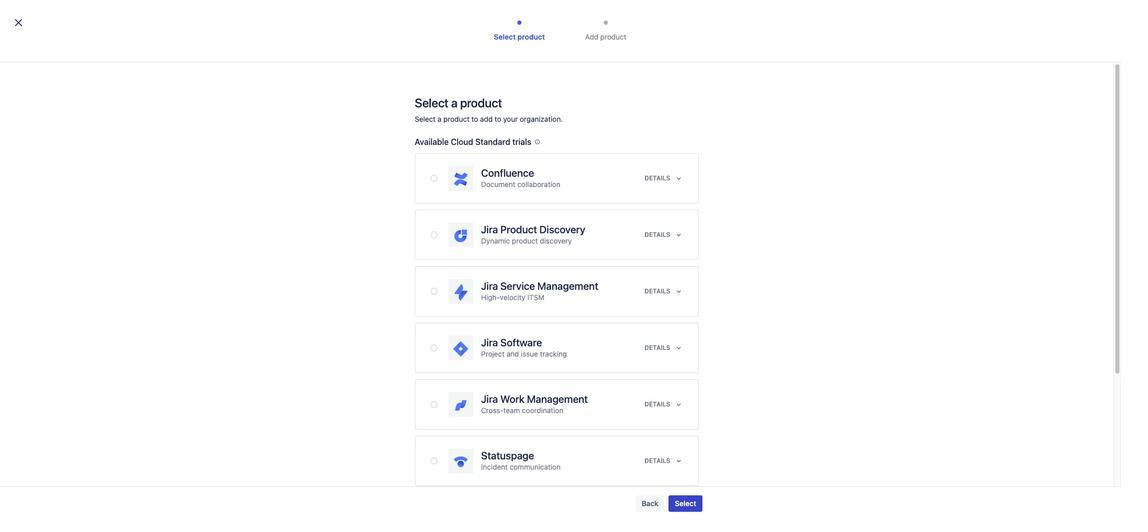 Task type: vqa. For each thing, say whether or not it's contained in the screenshot.
the right Add product
yes



Task type: locate. For each thing, give the bounding box(es) containing it.
confluence
[[481, 167, 534, 179]]

None radio
[[430, 175, 438, 182], [430, 458, 438, 465], [430, 175, 438, 182], [430, 458, 438, 465]]

next image
[[461, 243, 473, 256]]

products
[[386, 64, 434, 79]]

0 horizontal spatial and
[[474, 93, 486, 101]]

collaboration
[[518, 180, 561, 189]]

cross-
[[481, 406, 504, 415]]

and inside jira software project and issue tracking
[[507, 350, 519, 359]]

add inside "button"
[[792, 65, 806, 74]]

cloud
[[451, 137, 473, 147]]

software
[[424, 207, 453, 215], [501, 337, 542, 349]]

https://terryturtle85.atlassian.net down jira administration https://terryturtle85.atlassian.net
[[410, 216, 505, 224]]

1 vertical spatial add product
[[792, 65, 835, 74]]

details button
[[644, 171, 686, 186], [644, 228, 686, 242], [644, 285, 686, 299], [644, 341, 686, 355], [644, 398, 686, 412], [644, 454, 686, 469]]

select down global navigation element
[[494, 32, 516, 41]]

0 horizontal spatial a
[[438, 115, 442, 123]]

details button for jira work management
[[644, 398, 686, 412]]

1 vertical spatial and
[[507, 350, 519, 359]]

1 horizontal spatial add product
[[792, 65, 835, 74]]

jira product discovery image
[[451, 227, 470, 245], [451, 227, 470, 245]]

incident
[[481, 463, 508, 472]]

jira up high-
[[481, 280, 498, 292]]

and for access,
[[474, 93, 486, 101]]

https://terryturtle85.atlassian.net
[[410, 191, 505, 199], [410, 216, 505, 224]]

work
[[501, 394, 525, 405]]

jira service management high-velocity itsm
[[481, 280, 599, 302]]

add product inside "button"
[[792, 65, 835, 74]]

products
[[540, 93, 570, 101], [477, 147, 508, 156]]

software inside jira software project and issue tracking
[[501, 337, 542, 349]]

select a product select a product to add to your organization.
[[415, 96, 563, 123]]

details button for confluence
[[644, 171, 686, 186]]

of down the cloud
[[462, 147, 469, 156]]

1 vertical spatial software
[[501, 337, 542, 349]]

progress tracker element
[[481, 21, 645, 41]]

access
[[32, 64, 55, 73]]

0 horizontal spatial your
[[503, 115, 518, 123]]

2 details from the top
[[645, 231, 671, 239]]

0 vertical spatial results
[[424, 147, 447, 156]]

refresh image
[[510, 148, 518, 156]]

select inside progress tracker element
[[494, 32, 516, 41]]

software up issue at the bottom left of the page
[[501, 337, 542, 349]]

add product
[[585, 32, 627, 41], [792, 65, 835, 74]]

results
[[424, 147, 447, 156], [506, 245, 528, 253]]

select for select a product select a product to add to your organization.
[[415, 96, 449, 110]]

jira inside jira administration https://terryturtle85.atlassian.net
[[410, 182, 422, 190]]

0 vertical spatial https://terryturtle85.atlassian.net
[[410, 191, 505, 199]]

select inside button
[[675, 500, 697, 508]]

add inside progress tracker element
[[585, 32, 599, 41]]

4 details button from the top
[[644, 341, 686, 355]]

1 horizontal spatial organization.
[[596, 93, 639, 101]]

details for confluence
[[645, 174, 671, 182]]

select right back
[[675, 500, 697, 508]]

and left more
[[474, 93, 486, 101]]

a right access,
[[451, 96, 458, 110]]

select for select product
[[494, 32, 516, 41]]

1 vertical spatial management
[[527, 394, 588, 405]]

organization. down the
[[520, 115, 563, 123]]

0 vertical spatial a
[[451, 96, 458, 110]]

1 vertical spatial add
[[792, 65, 806, 74]]

jira inside the jira product discovery dynamic product discovery
[[481, 224, 498, 236]]

management inside jira service management high-velocity itsm
[[538, 280, 599, 292]]

jira
[[410, 182, 422, 190], [410, 207, 422, 215], [481, 224, 498, 236], [481, 280, 498, 292], [481, 337, 498, 349], [481, 394, 498, 405]]

software inside the jira software https://terryturtle85.atlassian.net
[[424, 207, 453, 215]]

0 horizontal spatial add product
[[585, 32, 627, 41]]

user access settings link
[[8, 59, 115, 79]]

product
[[518, 32, 545, 41], [601, 32, 627, 41], [808, 65, 835, 74], [460, 96, 502, 110], [444, 115, 470, 123], [512, 237, 538, 245]]

access,
[[414, 93, 440, 101]]

and left issue at the bottom left of the page
[[507, 350, 519, 359]]

confluence image
[[451, 170, 470, 189]]

2 to from the left
[[495, 115, 502, 123]]

management inside the jira work management cross-team coordination
[[527, 394, 588, 405]]

None radio
[[430, 232, 438, 239], [430, 288, 438, 295], [430, 345, 438, 352], [430, 401, 438, 409], [430, 232, 438, 239], [430, 288, 438, 295], [430, 345, 438, 352], [430, 401, 438, 409]]

a
[[451, 96, 458, 110], [438, 115, 442, 123]]

statuspage incident communication
[[481, 450, 561, 472]]

jira inside the jira software https://terryturtle85.atlassian.net
[[410, 207, 422, 215]]

1 horizontal spatial add
[[792, 65, 806, 74]]

0 horizontal spatial to
[[472, 115, 478, 123]]

your
[[580, 93, 594, 101], [503, 115, 518, 123]]

2
[[417, 147, 422, 156], [471, 147, 475, 156], [485, 245, 489, 253], [500, 245, 504, 253]]

out
[[449, 147, 460, 156]]

1 horizontal spatial software
[[501, 337, 542, 349]]

2 down available
[[417, 147, 422, 156]]

0 vertical spatial add
[[585, 32, 599, 41]]

0 horizontal spatial results
[[424, 147, 447, 156]]

jira work management cross-team coordination
[[481, 394, 588, 415]]

add
[[585, 32, 599, 41], [792, 65, 806, 74]]

1 vertical spatial organization.
[[520, 115, 563, 123]]

1 horizontal spatial your
[[580, 93, 594, 101]]

your down the for
[[503, 115, 518, 123]]

and for software
[[507, 350, 519, 359]]

0 vertical spatial software
[[424, 207, 453, 215]]

0 horizontal spatial products
[[477, 147, 508, 156]]

team
[[504, 406, 520, 415]]

management up itsm
[[538, 280, 599, 292]]

0 horizontal spatial organization.
[[520, 115, 563, 123]]

jira down jira administration https://terryturtle85.atlassian.net
[[410, 207, 422, 215]]

a up available
[[438, 115, 442, 123]]

high-
[[481, 293, 500, 302]]

2 down available cloud standard trials at the left
[[471, 147, 475, 156]]

statuspage
[[481, 450, 534, 462]]

1 details button from the top
[[644, 171, 686, 186]]

details for jira service management
[[645, 288, 671, 295]]

2 details button from the top
[[644, 228, 686, 242]]

select for select
[[675, 500, 697, 508]]

5 details button from the top
[[644, 398, 686, 412]]

1-
[[478, 245, 485, 253]]

the
[[527, 93, 538, 101]]

jira for jira software https://terryturtle85.atlassian.net
[[410, 207, 422, 215]]

of
[[462, 147, 469, 156], [491, 245, 498, 253]]

6 details from the top
[[645, 457, 671, 465]]

jira for jira product discovery dynamic product discovery
[[481, 224, 498, 236]]

of right 1-
[[491, 245, 498, 253]]

1 vertical spatial a
[[438, 115, 442, 123]]

select up "search" text field
[[415, 96, 449, 110]]

0 vertical spatial and
[[474, 93, 486, 101]]

1 horizontal spatial and
[[507, 350, 519, 359]]

jira service management image
[[451, 283, 470, 302]]

your right in
[[580, 93, 594, 101]]

organization. inside select a product select a product to add to your organization.
[[520, 115, 563, 123]]

1 vertical spatial your
[[503, 115, 518, 123]]

and
[[474, 93, 486, 101], [507, 350, 519, 359]]

to right 'add'
[[495, 115, 502, 123]]

5 details from the top
[[645, 401, 671, 409]]

management
[[538, 280, 599, 292], [527, 394, 588, 405]]

0 vertical spatial management
[[538, 280, 599, 292]]

jira inside jira service management high-velocity itsm
[[481, 280, 498, 292]]

3 details button from the top
[[644, 285, 686, 299]]

https://terryturtle85.atlassian.net down administration
[[410, 191, 505, 199]]

organization.
[[596, 93, 639, 101], [520, 115, 563, 123]]

jira software https://terryturtle85.atlassian.net
[[410, 207, 505, 224]]

0 vertical spatial of
[[462, 147, 469, 156]]

6 details button from the top
[[644, 454, 686, 469]]

to
[[472, 115, 478, 123], [495, 115, 502, 123]]

4 details from the top
[[645, 344, 671, 352]]

3 details from the top
[[645, 288, 671, 295]]

your inside select a product select a product to add to your organization.
[[503, 115, 518, 123]]

1 vertical spatial https://terryturtle85.atlassian.net
[[410, 216, 505, 224]]

jira up dynamic
[[481, 224, 498, 236]]

products left in
[[540, 93, 570, 101]]

details button for jira product discovery
[[644, 228, 686, 242]]

details for jira software
[[645, 344, 671, 352]]

0 vertical spatial organization.
[[596, 93, 639, 101]]

jira for jira administration https://terryturtle85.atlassian.net
[[410, 182, 422, 190]]

results down product at the left top of the page
[[506, 245, 528, 253]]

1 horizontal spatial of
[[491, 245, 498, 253]]

all
[[518, 93, 525, 101]]

products down standard
[[477, 147, 508, 156]]

0 vertical spatial products
[[540, 93, 570, 101]]

back button
[[636, 496, 665, 512]]

1 horizontal spatial to
[[495, 115, 502, 123]]

0 vertical spatial add product
[[585, 32, 627, 41]]

manage
[[386, 93, 412, 101]]

details
[[645, 174, 671, 182], [645, 231, 671, 239], [645, 288, 671, 295], [645, 344, 671, 352], [645, 401, 671, 409], [645, 457, 671, 465]]

2 https://terryturtle85.atlassian.net from the top
[[410, 216, 505, 224]]

to left 'add'
[[472, 115, 478, 123]]

1 details from the top
[[645, 174, 671, 182]]

jira inside jira software project and issue tracking
[[481, 337, 498, 349]]

0 horizontal spatial software
[[424, 207, 453, 215]]

jira up project
[[481, 337, 498, 349]]

jira software image
[[451, 340, 470, 359]]

results down available
[[424, 147, 447, 156]]

1 vertical spatial results
[[506, 245, 528, 253]]

1 https://terryturtle85.atlassian.net from the top
[[410, 191, 505, 199]]

jira up "cross-" on the bottom
[[481, 394, 498, 405]]

software down administration
[[424, 207, 453, 215]]

0 vertical spatial your
[[580, 93, 594, 101]]

manage access, changes, and more for all the products in your organization.
[[386, 93, 639, 101]]

jira administration https://terryturtle85.atlassian.net
[[410, 182, 505, 199]]

jira inside the jira work management cross-team coordination
[[481, 394, 498, 405]]

jira left administration
[[410, 182, 422, 190]]

1 vertical spatial products
[[477, 147, 508, 156]]

organization. right in
[[596, 93, 639, 101]]

statuspage image
[[451, 453, 470, 472], [451, 453, 470, 472]]

tracking
[[540, 350, 567, 359]]

select product
[[494, 32, 545, 41]]

select
[[494, 32, 516, 41], [415, 96, 449, 110], [415, 115, 436, 123], [675, 500, 697, 508]]

software for jira software https://terryturtle85.atlassian.net
[[424, 207, 453, 215]]

2 right the next image
[[485, 245, 489, 253]]

management up coordination
[[527, 394, 588, 405]]

0 horizontal spatial add
[[585, 32, 599, 41]]



Task type: describe. For each thing, give the bounding box(es) containing it.
showing
[[386, 147, 415, 156]]

administration
[[424, 182, 472, 190]]

add
[[480, 115, 493, 123]]

discovery
[[540, 237, 572, 245]]

jira work management image
[[451, 397, 470, 415]]

https://terryturtle85.atlassian.net for jira administration
[[410, 191, 505, 199]]

dynamic
[[481, 237, 510, 245]]

project
[[481, 350, 505, 359]]

user
[[14, 64, 30, 73]]

1 horizontal spatial products
[[540, 93, 570, 101]]

in
[[572, 93, 578, 101]]

for
[[507, 93, 516, 101]]

management for jira work management
[[527, 394, 588, 405]]

product inside "button"
[[808, 65, 835, 74]]

issue
[[521, 350, 538, 359]]

1 horizontal spatial results
[[506, 245, 528, 253]]

details button for statuspage
[[644, 454, 686, 469]]

back
[[642, 500, 659, 508]]

select button
[[669, 496, 703, 512]]

details button for jira service management
[[644, 285, 686, 299]]

jira work management image
[[451, 397, 470, 415]]

0 horizontal spatial of
[[462, 147, 469, 156]]

close image
[[12, 16, 25, 29]]

jira for jira work management cross-team coordination
[[481, 394, 498, 405]]

document
[[481, 180, 516, 189]]

itsm
[[528, 293, 545, 302]]

coordination
[[522, 406, 564, 415]]

1-2 of 2 results
[[478, 245, 528, 253]]

1 horizontal spatial a
[[451, 96, 458, 110]]

details for jira work management
[[645, 401, 671, 409]]

jira product discovery dynamic product discovery
[[481, 224, 586, 245]]

details for jira product discovery
[[645, 231, 671, 239]]

changes,
[[441, 93, 472, 101]]

available cloud standard trials
[[415, 137, 532, 147]]

jira for jira software project and issue tracking
[[481, 337, 498, 349]]

jira software project and issue tracking
[[481, 337, 567, 359]]

search image
[[476, 121, 489, 133]]

2 right 1-
[[500, 245, 504, 253]]

1 to from the left
[[472, 115, 478, 123]]

Search text field
[[387, 120, 476, 134]]

service
[[501, 280, 535, 292]]

settings
[[57, 64, 84, 73]]

jira service management image
[[451, 283, 470, 302]]

product inside the jira product discovery dynamic product discovery
[[512, 237, 538, 245]]

add product button
[[786, 62, 841, 78]]

users
[[671, 167, 688, 174]]

add product inside progress tracker element
[[585, 32, 627, 41]]

trials
[[513, 137, 532, 147]]

showing 2 results out of 2 products
[[386, 147, 508, 156]]

details for statuspage
[[645, 457, 671, 465]]

1 vertical spatial of
[[491, 245, 498, 253]]

standard
[[476, 137, 511, 147]]

management for jira service management
[[538, 280, 599, 292]]

velocity
[[500, 293, 526, 302]]

global navigation element
[[6, 0, 1074, 29]]

https://terryturtle85.atlassian.net for jira software
[[410, 216, 505, 224]]

confluence image
[[451, 170, 470, 189]]

select down access,
[[415, 115, 436, 123]]

communication
[[510, 463, 561, 472]]

jira for jira service management high-velocity itsm
[[481, 280, 498, 292]]

available
[[415, 137, 449, 147]]

details button for jira software
[[644, 341, 686, 355]]

software for jira software project and issue tracking
[[501, 337, 542, 349]]

confluence document collaboration
[[481, 167, 561, 189]]

user access settings
[[14, 64, 84, 73]]

discovery
[[540, 224, 586, 236]]

product
[[501, 224, 537, 236]]

jira software image
[[451, 340, 470, 359]]

more
[[488, 93, 505, 101]]



